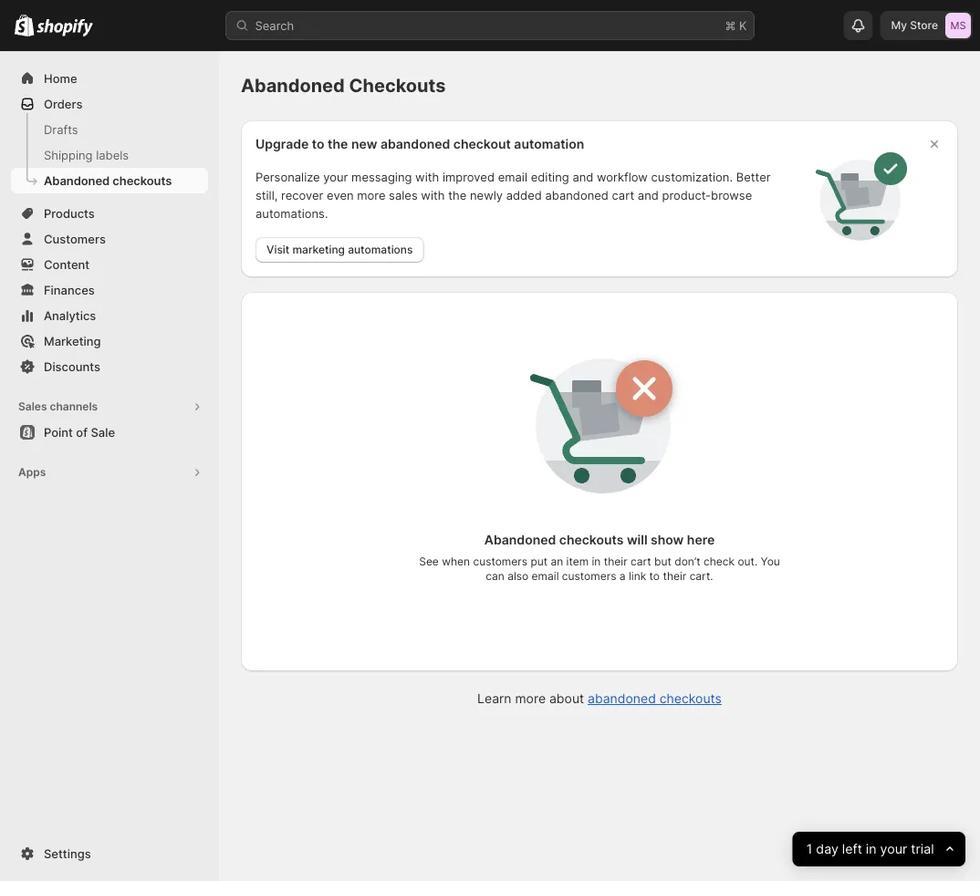 Task type: vqa. For each thing, say whether or not it's contained in the screenshot.
Visit marketing automations 'button'
yes



Task type: describe. For each thing, give the bounding box(es) containing it.
analytics
[[44, 309, 96, 323]]

⌘ k
[[725, 18, 747, 32]]

0 horizontal spatial shopify image
[[15, 14, 34, 36]]

in inside the 'abandoned checkouts will show here see when customers put an item in their cart but don't check out. you can also email customers a link to their cart.'
[[592, 556, 601, 569]]

apps button
[[11, 460, 208, 486]]

to inside the 'abandoned checkouts will show here see when customers put an item in their cart but don't check out. you can also email customers a link to their cart.'
[[650, 570, 660, 583]]

newly
[[470, 188, 503, 202]]

browse
[[711, 188, 753, 202]]

check
[[704, 556, 735, 569]]

abandoned checkouts will show here see when customers put an item in their cart but don't check out. you can also email customers a link to their cart.
[[419, 533, 780, 583]]

sales channels
[[18, 400, 98, 414]]

my
[[892, 19, 908, 32]]

improved
[[443, 170, 495, 184]]

personalize your messaging with improved email editing and workflow customization. better still, recover even more sales with the newly added abandoned cart and product-browse automations.
[[256, 170, 771, 220]]

settings link
[[11, 842, 208, 867]]

put
[[531, 556, 548, 569]]

point of sale
[[44, 425, 115, 440]]

1 horizontal spatial shopify image
[[37, 19, 93, 37]]

learn more about abandoned checkouts
[[478, 692, 722, 707]]

about
[[550, 692, 584, 707]]

0 vertical spatial with
[[415, 170, 439, 184]]

automations.
[[256, 206, 328, 220]]

point of sale link
[[11, 420, 208, 446]]

also
[[508, 570, 529, 583]]

of
[[76, 425, 88, 440]]

1 vertical spatial with
[[421, 188, 445, 202]]

drafts
[[44, 122, 78, 136]]

out.
[[738, 556, 758, 569]]

an
[[551, 556, 564, 569]]

point
[[44, 425, 73, 440]]

products link
[[11, 201, 208, 226]]

k
[[740, 18, 747, 32]]

settings
[[44, 847, 91, 861]]

2 vertical spatial checkouts
[[660, 692, 722, 707]]

your inside 'dropdown button'
[[881, 842, 908, 858]]

content link
[[11, 252, 208, 278]]

apps
[[18, 466, 46, 479]]

marketing
[[293, 243, 345, 257]]

see
[[419, 556, 439, 569]]

abandoned checkouts
[[241, 74, 446, 97]]

day
[[817, 842, 839, 858]]

here
[[687, 533, 715, 548]]

still,
[[256, 188, 278, 202]]

automation
[[514, 136, 585, 152]]

my store image
[[946, 13, 971, 38]]

your inside personalize your messaging with improved email editing and workflow customization. better still, recover even more sales with the newly added abandoned cart and product-browse automations.
[[323, 170, 348, 184]]

orders link
[[11, 91, 208, 117]]

customers
[[44, 232, 106, 246]]

discounts
[[44, 360, 100, 374]]

0 horizontal spatial their
[[604, 556, 628, 569]]

drafts link
[[11, 117, 208, 142]]

finances link
[[11, 278, 208, 303]]

checkouts for abandoned checkouts
[[113, 173, 172, 188]]

link
[[629, 570, 647, 583]]

email inside personalize your messaging with improved email editing and workflow customization. better still, recover even more sales with the newly added abandoned cart and product-browse automations.
[[498, 170, 528, 184]]

search
[[255, 18, 294, 32]]

even
[[327, 188, 354, 202]]

will
[[627, 533, 648, 548]]

0 vertical spatial to
[[312, 136, 325, 152]]

sale
[[91, 425, 115, 440]]

my store
[[892, 19, 939, 32]]

personalize
[[256, 170, 320, 184]]

abandoned checkouts link
[[588, 692, 722, 707]]

visit marketing automations
[[267, 243, 413, 257]]

shipping labels link
[[11, 142, 208, 168]]

abandoned for abandoned checkouts
[[44, 173, 110, 188]]

trial
[[912, 842, 935, 858]]



Task type: locate. For each thing, give the bounding box(es) containing it.
abandoned inside personalize your messaging with improved email editing and workflow customization. better still, recover even more sales with the newly added abandoned cart and product-browse automations.
[[546, 188, 609, 202]]

1 vertical spatial checkouts
[[559, 533, 624, 548]]

their down but at the bottom right of the page
[[663, 570, 687, 583]]

0 vertical spatial customers
[[473, 556, 528, 569]]

with right sales
[[421, 188, 445, 202]]

marketing link
[[11, 329, 208, 354]]

labels
[[96, 148, 129, 162]]

0 vertical spatial cart
[[612, 188, 635, 202]]

abandoned inside the 'abandoned checkouts will show here see when customers put an item in their cart but don't check out. you can also email customers a link to their cart.'
[[485, 533, 556, 548]]

1 vertical spatial the
[[448, 188, 467, 202]]

2 vertical spatial abandoned
[[485, 533, 556, 548]]

shipping
[[44, 148, 93, 162]]

1 vertical spatial your
[[881, 842, 908, 858]]

abandoned
[[381, 136, 450, 152], [546, 188, 609, 202], [588, 692, 656, 707]]

0 vertical spatial your
[[323, 170, 348, 184]]

1 vertical spatial in
[[867, 842, 877, 858]]

1
[[807, 842, 813, 858]]

shopify image
[[15, 14, 34, 36], [37, 19, 93, 37]]

added
[[506, 188, 542, 202]]

show
[[651, 533, 684, 548]]

the inside personalize your messaging with improved email editing and workflow customization. better still, recover even more sales with the newly added abandoned cart and product-browse automations.
[[448, 188, 467, 202]]

checkout
[[454, 136, 511, 152]]

email
[[498, 170, 528, 184], [532, 570, 559, 583]]

0 horizontal spatial email
[[498, 170, 528, 184]]

and right editing
[[573, 170, 594, 184]]

1 horizontal spatial and
[[638, 188, 659, 202]]

⌘
[[725, 18, 736, 32]]

1 vertical spatial their
[[663, 570, 687, 583]]

email up added
[[498, 170, 528, 184]]

channels
[[50, 400, 98, 414]]

abandoned down editing
[[546, 188, 609, 202]]

can
[[486, 570, 505, 583]]

shipping labels
[[44, 148, 129, 162]]

checkouts
[[113, 173, 172, 188], [559, 533, 624, 548], [660, 692, 722, 707]]

your up even at left
[[323, 170, 348, 184]]

to right upgrade
[[312, 136, 325, 152]]

sales
[[389, 188, 418, 202]]

checkouts inside the 'abandoned checkouts will show here see when customers put an item in their cart but don't check out. you can also email customers a link to their cart.'
[[559, 533, 624, 548]]

messaging
[[352, 170, 412, 184]]

1 day left in your trial button
[[793, 833, 966, 867]]

the down the improved
[[448, 188, 467, 202]]

a
[[620, 570, 626, 583]]

store
[[910, 19, 939, 32]]

home link
[[11, 66, 208, 91]]

1 vertical spatial more
[[515, 692, 546, 707]]

marketing
[[44, 334, 101, 348]]

editing
[[531, 170, 569, 184]]

analytics link
[[11, 303, 208, 329]]

0 vertical spatial abandoned
[[241, 74, 345, 97]]

upgrade to the new abandoned checkout automation
[[256, 136, 585, 152]]

abandoned
[[241, 74, 345, 97], [44, 173, 110, 188], [485, 533, 556, 548]]

checkouts
[[349, 74, 446, 97]]

0 vertical spatial checkouts
[[113, 173, 172, 188]]

in inside 'dropdown button'
[[867, 842, 877, 858]]

abandoned down shipping
[[44, 173, 110, 188]]

their
[[604, 556, 628, 569], [663, 570, 687, 583]]

1 horizontal spatial to
[[650, 570, 660, 583]]

don't
[[675, 556, 701, 569]]

cart up 'link'
[[631, 556, 652, 569]]

1 horizontal spatial customers
[[562, 570, 617, 583]]

automations
[[348, 243, 413, 257]]

2 horizontal spatial abandoned
[[485, 533, 556, 548]]

you
[[761, 556, 780, 569]]

more right learn
[[515, 692, 546, 707]]

visit
[[267, 243, 290, 257]]

checkouts for abandoned checkouts will show here see when customers put an item in their cart but don't check out. you can also email customers a link to their cart.
[[559, 533, 624, 548]]

left
[[843, 842, 863, 858]]

the left new
[[328, 136, 348, 152]]

cart
[[612, 188, 635, 202], [631, 556, 652, 569]]

1 vertical spatial abandoned
[[44, 173, 110, 188]]

discounts link
[[11, 354, 208, 380]]

0 horizontal spatial to
[[312, 136, 325, 152]]

and
[[573, 170, 594, 184], [638, 188, 659, 202]]

2 horizontal spatial checkouts
[[660, 692, 722, 707]]

sales channels button
[[11, 394, 208, 420]]

item
[[567, 556, 589, 569]]

in right item
[[592, 556, 601, 569]]

0 horizontal spatial and
[[573, 170, 594, 184]]

abandoned up put
[[485, 533, 556, 548]]

the
[[328, 136, 348, 152], [448, 188, 467, 202]]

to down but at the bottom right of the page
[[650, 570, 660, 583]]

1 horizontal spatial their
[[663, 570, 687, 583]]

0 horizontal spatial abandoned
[[44, 173, 110, 188]]

new
[[351, 136, 377, 152]]

in
[[592, 556, 601, 569], [867, 842, 877, 858]]

abandoned up the messaging
[[381, 136, 450, 152]]

abandoned checkouts
[[44, 173, 172, 188]]

checkouts inside abandoned checkouts link
[[113, 173, 172, 188]]

customers down item
[[562, 570, 617, 583]]

0 horizontal spatial your
[[323, 170, 348, 184]]

0 vertical spatial and
[[573, 170, 594, 184]]

in right left
[[867, 842, 877, 858]]

and down workflow
[[638, 188, 659, 202]]

workflow
[[597, 170, 648, 184]]

0 vertical spatial abandoned
[[381, 136, 450, 152]]

better
[[737, 170, 771, 184]]

1 horizontal spatial more
[[515, 692, 546, 707]]

1 horizontal spatial the
[[448, 188, 467, 202]]

1 vertical spatial to
[[650, 570, 660, 583]]

email down put
[[532, 570, 559, 583]]

recover
[[281, 188, 324, 202]]

0 horizontal spatial more
[[357, 188, 386, 202]]

sales
[[18, 400, 47, 414]]

1 vertical spatial and
[[638, 188, 659, 202]]

when
[[442, 556, 470, 569]]

1 vertical spatial abandoned
[[546, 188, 609, 202]]

email inside the 'abandoned checkouts will show here see when customers put an item in their cart but don't check out. you can also email customers a link to their cart.'
[[532, 570, 559, 583]]

cart inside the 'abandoned checkouts will show here see when customers put an item in their cart but don't check out. you can also email customers a link to their cart.'
[[631, 556, 652, 569]]

with
[[415, 170, 439, 184], [421, 188, 445, 202]]

finances
[[44, 283, 95, 297]]

0 horizontal spatial customers
[[473, 556, 528, 569]]

upgrade
[[256, 136, 309, 152]]

customers link
[[11, 226, 208, 252]]

1 horizontal spatial checkouts
[[559, 533, 624, 548]]

abandoned right the about
[[588, 692, 656, 707]]

0 vertical spatial in
[[592, 556, 601, 569]]

customization.
[[651, 170, 733, 184]]

cart down workflow
[[612, 188, 635, 202]]

visit marketing automations button
[[256, 237, 424, 263]]

1 vertical spatial cart
[[631, 556, 652, 569]]

0 horizontal spatial in
[[592, 556, 601, 569]]

customers up can
[[473, 556, 528, 569]]

with up sales
[[415, 170, 439, 184]]

1 vertical spatial email
[[532, 570, 559, 583]]

product-
[[662, 188, 711, 202]]

0 vertical spatial more
[[357, 188, 386, 202]]

products
[[44, 206, 95, 220]]

abandoned checkouts link
[[11, 168, 208, 194]]

1 horizontal spatial in
[[867, 842, 877, 858]]

abandoned up upgrade
[[241, 74, 345, 97]]

more inside personalize your messaging with improved email editing and workflow customization. better still, recover even more sales with the newly added abandoned cart and product-browse automations.
[[357, 188, 386, 202]]

0 horizontal spatial checkouts
[[113, 173, 172, 188]]

orders
[[44, 97, 83, 111]]

cart.
[[690, 570, 714, 583]]

more
[[357, 188, 386, 202], [515, 692, 546, 707]]

more down the messaging
[[357, 188, 386, 202]]

0 vertical spatial email
[[498, 170, 528, 184]]

1 horizontal spatial your
[[881, 842, 908, 858]]

1 vertical spatial customers
[[562, 570, 617, 583]]

1 horizontal spatial abandoned
[[241, 74, 345, 97]]

home
[[44, 71, 77, 85]]

1 day left in your trial
[[807, 842, 935, 858]]

0 horizontal spatial the
[[328, 136, 348, 152]]

point of sale button
[[0, 420, 219, 446]]

but
[[655, 556, 672, 569]]

0 vertical spatial the
[[328, 136, 348, 152]]

your left the trial
[[881, 842, 908, 858]]

abandoned for abandoned checkouts
[[241, 74, 345, 97]]

their up a
[[604, 556, 628, 569]]

2 vertical spatial abandoned
[[588, 692, 656, 707]]

abandoned checkout image image
[[816, 151, 908, 242]]

content
[[44, 257, 90, 272]]

0 vertical spatial their
[[604, 556, 628, 569]]

cart inside personalize your messaging with improved email editing and workflow customization. better still, recover even more sales with the newly added abandoned cart and product-browse automations.
[[612, 188, 635, 202]]

learn
[[478, 692, 512, 707]]

1 horizontal spatial email
[[532, 570, 559, 583]]



